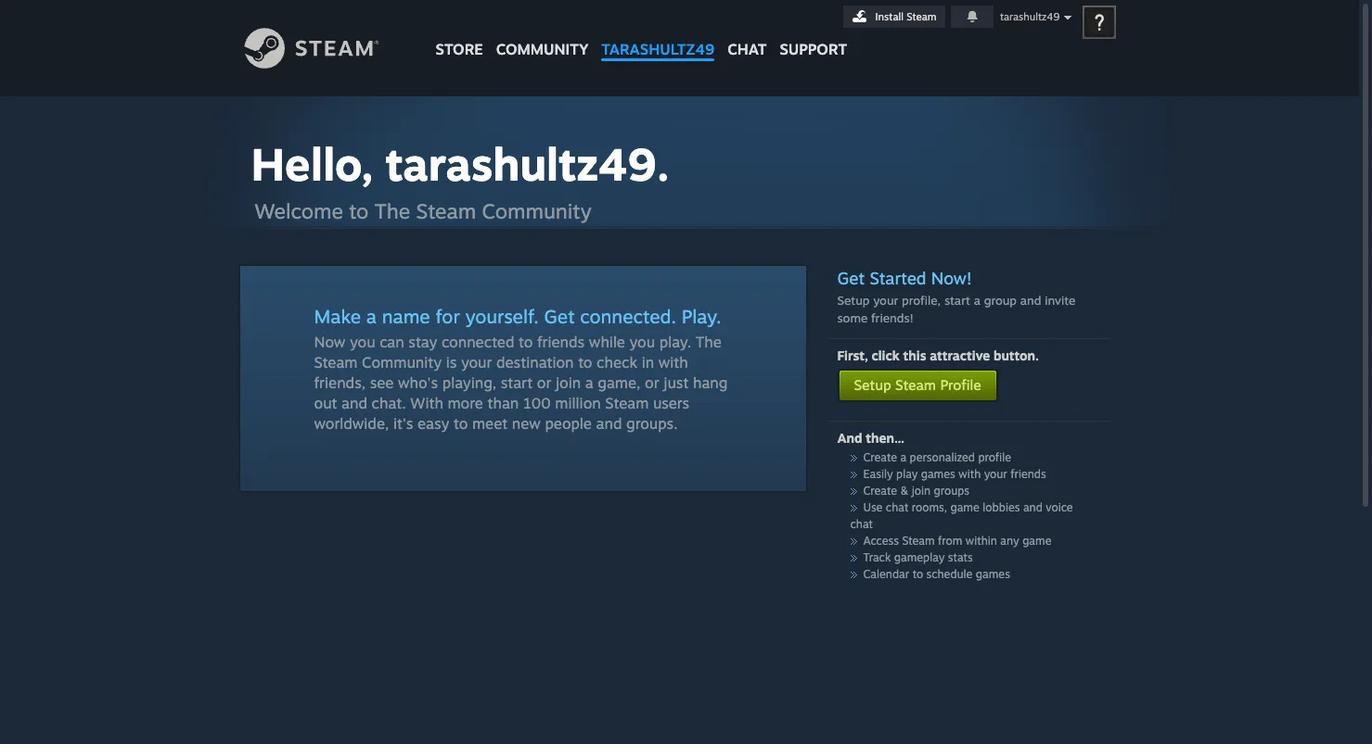Task type: describe. For each thing, give the bounding box(es) containing it.
play.
[[659, 333, 691, 352]]

can
[[380, 333, 404, 352]]

to down while
[[578, 353, 592, 372]]

and
[[837, 430, 862, 446]]

groups
[[934, 484, 969, 498]]

&
[[900, 484, 908, 498]]

to inside and then... create a personalized profile easily play games with your friends create & join groups use chat rooms, game lobbies and voice chat access steam from within any game track gameplay stats calendar to schedule games
[[913, 568, 923, 582]]

million
[[555, 394, 601, 413]]

access
[[863, 534, 899, 548]]

chat
[[728, 40, 767, 58]]

group
[[984, 293, 1017, 308]]

join inside make a name for yourself. get connected. play. now you can stay connected to friends while you play. the steam community is your destination to check in with friends, see who's playing, start or join a game, or just hang out and chat. with more than 100 million steam users worldwide, it's easy to meet new people and groups.
[[556, 374, 581, 392]]

groups.
[[626, 415, 678, 433]]

1 or from the left
[[537, 374, 551, 392]]

now
[[314, 333, 345, 352]]

button.
[[994, 348, 1039, 364]]

started
[[870, 268, 926, 289]]

store link
[[429, 0, 490, 67]]

0 horizontal spatial tarashultz49
[[601, 40, 715, 58]]

your inside get started now! setup your profile, start a group and invite some friends!
[[873, 293, 898, 308]]

now!
[[931, 268, 972, 289]]

and then... create a personalized profile easily play games with your friends create & join groups use chat rooms, game lobbies and voice chat access steam from within any game track gameplay stats calendar to schedule games
[[837, 430, 1073, 582]]

stay
[[408, 333, 437, 352]]

within
[[966, 534, 997, 548]]

your inside make a name for yourself. get connected. play. now you can stay connected to friends while you play. the steam community is your destination to check in with friends, see who's playing, start or join a game, or just hang out and chat. with more than 100 million steam users worldwide, it's easy to meet new people and groups.
[[461, 353, 492, 372]]

rooms,
[[912, 501, 947, 515]]

people
[[545, 415, 592, 433]]

easy
[[417, 415, 449, 433]]

play.
[[682, 305, 721, 328]]

tarashultz49 link
[[595, 0, 721, 67]]

meet
[[472, 415, 508, 433]]

1 horizontal spatial games
[[976, 568, 1010, 582]]

1 create from the top
[[863, 451, 897, 465]]

community link
[[490, 0, 595, 67]]

yourself.
[[465, 305, 539, 328]]

than
[[488, 394, 519, 413]]

then...
[[866, 430, 905, 446]]

first,
[[837, 348, 868, 364]]

the inside hello, tarashultz49. welcome to the steam community
[[375, 199, 410, 224]]

with
[[410, 394, 443, 413]]

gameplay
[[894, 551, 945, 565]]

a inside get started now! setup your profile, start a group and invite some friends!
[[974, 293, 981, 308]]

attractive
[[930, 348, 990, 364]]

and inside and then... create a personalized profile easily play games with your friends create & join groups use chat rooms, game lobbies and voice chat access steam from within any game track gameplay stats calendar to schedule games
[[1023, 501, 1043, 515]]

hello, tarashultz49. welcome to the steam community
[[251, 136, 670, 224]]

2 you from the left
[[630, 333, 655, 352]]

friends!
[[871, 311, 913, 326]]

see
[[370, 374, 394, 392]]

0 vertical spatial chat
[[886, 501, 909, 515]]

in
[[642, 353, 654, 372]]

support link
[[773, 0, 854, 63]]

friends,
[[314, 374, 366, 392]]

0 vertical spatial tarashultz49
[[1000, 10, 1060, 23]]

your inside and then... create a personalized profile easily play games with your friends create & join groups use chat rooms, game lobbies and voice chat access steam from within any game track gameplay stats calendar to schedule games
[[984, 468, 1007, 481]]

start inside make a name for yourself. get connected. play. now you can stay connected to friends while you play. the steam community is your destination to check in with friends, see who's playing, start or join a game, or just hang out and chat. with more than 100 million steam users worldwide, it's easy to meet new people and groups.
[[501, 374, 533, 392]]

schedule
[[926, 568, 973, 582]]

and down million
[[596, 415, 622, 433]]

check
[[597, 353, 637, 372]]

any
[[1000, 534, 1019, 548]]

voice
[[1046, 501, 1073, 515]]

from
[[938, 534, 962, 548]]

it's
[[393, 415, 413, 433]]

some
[[837, 311, 868, 326]]

hang
[[693, 374, 728, 392]]

2 create from the top
[[863, 484, 897, 498]]

stats
[[948, 551, 973, 565]]

the inside make a name for yourself. get connected. play. now you can stay connected to friends while you play. the steam community is your destination to check in with friends, see who's playing, start or join a game, or just hang out and chat. with more than 100 million steam users worldwide, it's easy to meet new people and groups.
[[696, 333, 722, 352]]



Task type: locate. For each thing, give the bounding box(es) containing it.
community inside hello, tarashultz49. welcome to the steam community
[[482, 199, 592, 224]]

and left 'voice'
[[1023, 501, 1043, 515]]

100
[[523, 394, 551, 413]]

to
[[349, 199, 369, 224], [519, 333, 533, 352], [578, 353, 592, 372], [454, 415, 468, 433], [913, 568, 923, 582]]

1 vertical spatial chat
[[850, 518, 873, 532]]

0 vertical spatial get
[[837, 268, 865, 289]]

community
[[496, 40, 588, 58]]

0 horizontal spatial start
[[501, 374, 533, 392]]

1 horizontal spatial game
[[1022, 534, 1052, 548]]

friends
[[537, 333, 585, 352], [1010, 468, 1046, 481]]

playing,
[[442, 374, 496, 392]]

and
[[1020, 293, 1041, 308], [341, 394, 367, 413], [596, 415, 622, 433], [1023, 501, 1043, 515]]

create
[[863, 451, 897, 465], [863, 484, 897, 498]]

profile
[[940, 377, 981, 394]]

destination
[[496, 353, 574, 372]]

track
[[863, 551, 891, 565]]

or
[[537, 374, 551, 392], [645, 374, 659, 392]]

new
[[512, 415, 541, 433]]

1 vertical spatial game
[[1022, 534, 1052, 548]]

0 vertical spatial setup
[[837, 293, 870, 308]]

1 horizontal spatial with
[[959, 468, 981, 481]]

games down within
[[976, 568, 1010, 582]]

1 horizontal spatial or
[[645, 374, 659, 392]]

0 vertical spatial game
[[950, 501, 979, 515]]

tarashultz49.
[[385, 136, 670, 192]]

for
[[436, 305, 460, 328]]

games
[[921, 468, 955, 481], [976, 568, 1010, 582]]

steam inside hello, tarashultz49. welcome to the steam community
[[416, 199, 476, 224]]

a up play
[[900, 451, 907, 465]]

1 vertical spatial your
[[461, 353, 492, 372]]

you left can in the left of the page
[[350, 333, 375, 352]]

get up some
[[837, 268, 865, 289]]

1 horizontal spatial join
[[912, 484, 931, 498]]

profile,
[[902, 293, 941, 308]]

use
[[863, 501, 883, 515]]

join inside and then... create a personalized profile easily play games with your friends create & join groups use chat rooms, game lobbies and voice chat access steam from within any game track gameplay stats calendar to schedule games
[[912, 484, 931, 498]]

game,
[[598, 374, 641, 392]]

with down play.
[[658, 353, 688, 372]]

your down profile
[[984, 468, 1007, 481]]

community inside make a name for yourself. get connected. play. now you can stay connected to friends while you play. the steam community is your destination to check in with friends, see who's playing, start or join a game, or just hang out and chat. with more than 100 million steam users worldwide, it's easy to meet new people and groups.
[[362, 353, 442, 372]]

invite
[[1045, 293, 1075, 308]]

0 vertical spatial the
[[375, 199, 410, 224]]

0 vertical spatial with
[[658, 353, 688, 372]]

game right any
[[1022, 534, 1052, 548]]

name
[[382, 305, 430, 328]]

and left the invite
[[1020, 293, 1041, 308]]

1 horizontal spatial your
[[873, 293, 898, 308]]

get up 'destination'
[[544, 305, 575, 328]]

a left group at the top right of the page
[[974, 293, 981, 308]]

1 you from the left
[[350, 333, 375, 352]]

with inside and then... create a personalized profile easily play games with your friends create & join groups use chat rooms, game lobbies and voice chat access steam from within any game track gameplay stats calendar to schedule games
[[959, 468, 981, 481]]

easily
[[863, 468, 893, 481]]

1 vertical spatial games
[[976, 568, 1010, 582]]

create up easily
[[863, 451, 897, 465]]

0 horizontal spatial join
[[556, 374, 581, 392]]

0 vertical spatial join
[[556, 374, 581, 392]]

start up than
[[501, 374, 533, 392]]

to up 'destination'
[[519, 333, 533, 352]]

0 horizontal spatial get
[[544, 305, 575, 328]]

start
[[944, 293, 970, 308], [501, 374, 533, 392]]

to right welcome
[[349, 199, 369, 224]]

your down connected
[[461, 353, 492, 372]]

friends down profile
[[1010, 468, 1046, 481]]

1 vertical spatial tarashultz49
[[601, 40, 715, 58]]

store
[[436, 40, 483, 58]]

1 vertical spatial join
[[912, 484, 931, 498]]

join right the &
[[912, 484, 931, 498]]

chat.
[[372, 394, 406, 413]]

setup steam profile
[[854, 377, 981, 394]]

a
[[974, 293, 981, 308], [366, 305, 377, 328], [585, 374, 594, 392], [900, 451, 907, 465]]

1 horizontal spatial community
[[482, 199, 592, 224]]

1 vertical spatial with
[[959, 468, 981, 481]]

more
[[448, 394, 483, 413]]

who's
[[398, 374, 438, 392]]

first, click this attractive button.
[[837, 348, 1039, 364]]

with inside make a name for yourself. get connected. play. now you can stay connected to friends while you play. the steam community is your destination to check in with friends, see who's playing, start or join a game, or just hang out and chat. with more than 100 million steam users worldwide, it's easy to meet new people and groups.
[[658, 353, 688, 372]]

chat
[[886, 501, 909, 515], [850, 518, 873, 532]]

1 horizontal spatial chat
[[886, 501, 909, 515]]

support
[[780, 40, 847, 58]]

0 vertical spatial community
[[482, 199, 592, 224]]

0 horizontal spatial game
[[950, 501, 979, 515]]

0 vertical spatial friends
[[537, 333, 585, 352]]

lobbies
[[983, 501, 1020, 515]]

friends inside make a name for yourself. get connected. play. now you can stay connected to friends while you play. the steam community is your destination to check in with friends, see who's playing, start or join a game, or just hang out and chat. with more than 100 million steam users worldwide, it's easy to meet new people and groups.
[[537, 333, 585, 352]]

this
[[903, 348, 926, 364]]

1 vertical spatial community
[[362, 353, 442, 372]]

setup inside get started now! setup your profile, start a group and invite some friends!
[[837, 293, 870, 308]]

start inside get started now! setup your profile, start a group and invite some friends!
[[944, 293, 970, 308]]

games down personalized on the bottom
[[921, 468, 955, 481]]

install
[[875, 10, 904, 23]]

or up 100
[[537, 374, 551, 392]]

connected
[[442, 333, 514, 352]]

0 vertical spatial create
[[863, 451, 897, 465]]

1 vertical spatial the
[[696, 333, 722, 352]]

a up million
[[585, 374, 594, 392]]

1 horizontal spatial start
[[944, 293, 970, 308]]

your up friends!
[[873, 293, 898, 308]]

get inside make a name for yourself. get connected. play. now you can stay connected to friends while you play. the steam community is your destination to check in with friends, see who's playing, start or join a game, or just hang out and chat. with more than 100 million steam users worldwide, it's easy to meet new people and groups.
[[544, 305, 575, 328]]

or down in
[[645, 374, 659, 392]]

1 vertical spatial create
[[863, 484, 897, 498]]

game
[[950, 501, 979, 515], [1022, 534, 1052, 548]]

setup steam profile link
[[837, 369, 998, 403]]

make
[[314, 305, 361, 328]]

0 vertical spatial games
[[921, 468, 955, 481]]

your
[[873, 293, 898, 308], [461, 353, 492, 372], [984, 468, 1007, 481]]

start down 'now!'
[[944, 293, 970, 308]]

join up million
[[556, 374, 581, 392]]

setup
[[837, 293, 870, 308], [854, 377, 891, 394]]

0 horizontal spatial your
[[461, 353, 492, 372]]

calendar
[[863, 568, 909, 582]]

0 horizontal spatial you
[[350, 333, 375, 352]]

join
[[556, 374, 581, 392], [912, 484, 931, 498]]

community down the tarashultz49.
[[482, 199, 592, 224]]

to down more
[[454, 415, 468, 433]]

0 vertical spatial start
[[944, 293, 970, 308]]

a inside and then... create a personalized profile easily play games with your friends create & join groups use chat rooms, game lobbies and voice chat access steam from within any game track gameplay stats calendar to schedule games
[[900, 451, 907, 465]]

get inside get started now! setup your profile, start a group and invite some friends!
[[837, 268, 865, 289]]

0 horizontal spatial or
[[537, 374, 551, 392]]

personalized
[[910, 451, 975, 465]]

get started now! setup your profile, start a group and invite some friends!
[[837, 268, 1075, 326]]

community
[[482, 199, 592, 224], [362, 353, 442, 372]]

1 horizontal spatial get
[[837, 268, 865, 289]]

out
[[314, 394, 337, 413]]

friends up 'destination'
[[537, 333, 585, 352]]

1 vertical spatial start
[[501, 374, 533, 392]]

community down can in the left of the page
[[362, 353, 442, 372]]

1 vertical spatial friends
[[1010, 468, 1046, 481]]

you up in
[[630, 333, 655, 352]]

with up groups
[[959, 468, 981, 481]]

setup down click
[[854, 377, 891, 394]]

chat down the &
[[886, 501, 909, 515]]

create down easily
[[863, 484, 897, 498]]

worldwide,
[[314, 415, 389, 433]]

click
[[872, 348, 900, 364]]

2 horizontal spatial your
[[984, 468, 1007, 481]]

game down groups
[[950, 501, 979, 515]]

make a name for yourself. get connected. play. now you can stay connected to friends while you play. the steam community is your destination to check in with friends, see who's playing, start or join a game, or just hang out and chat. with more than 100 million steam users worldwide, it's easy to meet new people and groups.
[[314, 305, 728, 433]]

just
[[664, 374, 689, 392]]

the
[[375, 199, 410, 224], [696, 333, 722, 352]]

chat down use
[[850, 518, 873, 532]]

chat link
[[721, 0, 773, 63]]

connected.
[[580, 305, 676, 328]]

install steam
[[875, 10, 937, 23]]

1 vertical spatial get
[[544, 305, 575, 328]]

1 vertical spatial setup
[[854, 377, 891, 394]]

0 horizontal spatial friends
[[537, 333, 585, 352]]

hello,
[[251, 136, 373, 192]]

2 or from the left
[[645, 374, 659, 392]]

install steam link
[[843, 6, 945, 28]]

steam inside and then... create a personalized profile easily play games with your friends create & join groups use chat rooms, game lobbies and voice chat access steam from within any game track gameplay stats calendar to schedule games
[[902, 534, 935, 548]]

0 horizontal spatial chat
[[850, 518, 873, 532]]

0 horizontal spatial games
[[921, 468, 955, 481]]

1 horizontal spatial friends
[[1010, 468, 1046, 481]]

1 horizontal spatial the
[[696, 333, 722, 352]]

to down gameplay
[[913, 568, 923, 582]]

is
[[446, 353, 457, 372]]

friends inside and then... create a personalized profile easily play games with your friends create & join groups use chat rooms, game lobbies and voice chat access steam from within any game track gameplay stats calendar to schedule games
[[1010, 468, 1046, 481]]

profile
[[978, 451, 1011, 465]]

welcome
[[255, 199, 343, 224]]

0 horizontal spatial the
[[375, 199, 410, 224]]

users
[[653, 394, 690, 413]]

and inside get started now! setup your profile, start a group and invite some friends!
[[1020, 293, 1041, 308]]

0 horizontal spatial community
[[362, 353, 442, 372]]

play
[[896, 468, 918, 481]]

setup up some
[[837, 293, 870, 308]]

a right make
[[366, 305, 377, 328]]

get
[[837, 268, 865, 289], [544, 305, 575, 328]]

steam
[[907, 10, 937, 23], [416, 199, 476, 224], [314, 353, 358, 372], [895, 377, 936, 394], [605, 394, 649, 413], [902, 534, 935, 548]]

0 vertical spatial your
[[873, 293, 898, 308]]

to inside hello, tarashultz49. welcome to the steam community
[[349, 199, 369, 224]]

while
[[589, 333, 625, 352]]

0 horizontal spatial with
[[658, 353, 688, 372]]

2 vertical spatial your
[[984, 468, 1007, 481]]

1 horizontal spatial you
[[630, 333, 655, 352]]

1 horizontal spatial tarashultz49
[[1000, 10, 1060, 23]]

and up worldwide,
[[341, 394, 367, 413]]



Task type: vqa. For each thing, say whether or not it's contained in the screenshot.
Hello,
yes



